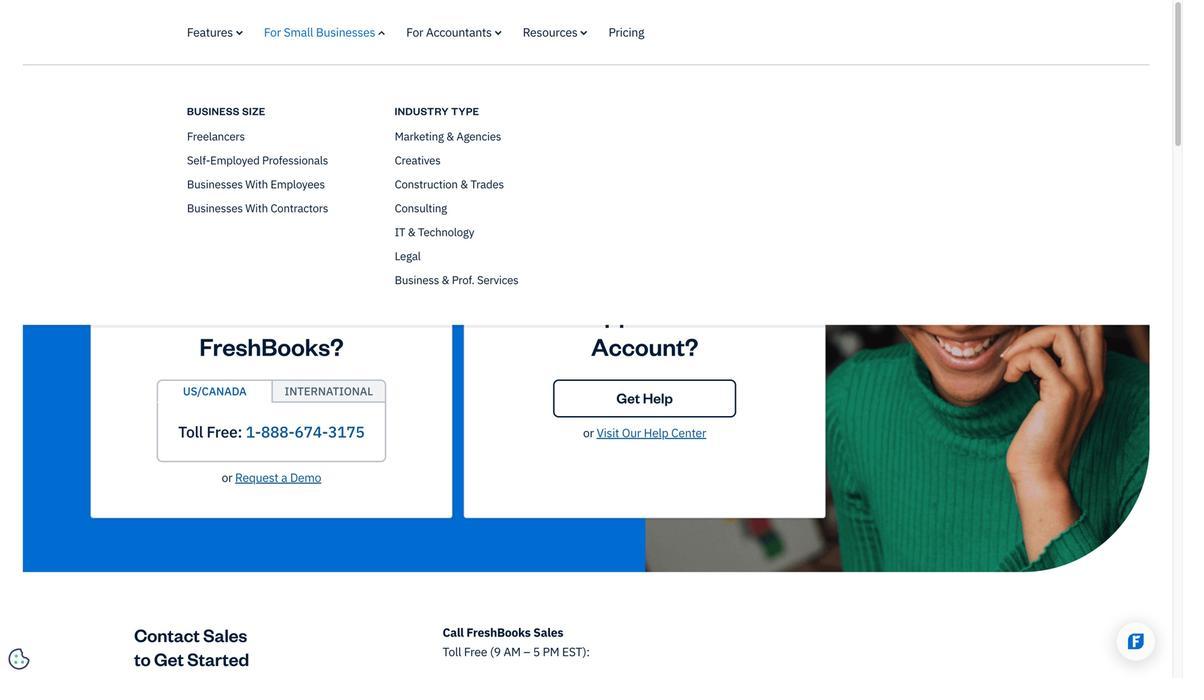 Task type: locate. For each thing, give the bounding box(es) containing it.
1 horizontal spatial get
[[617, 389, 640, 407]]

businesses with employees
[[187, 177, 325, 192]]

legal link
[[395, 249, 421, 263]]

contact us
[[91, 131, 245, 170]]

help up visit our help center link
[[643, 389, 673, 407]]

get left started
[[154, 647, 184, 671]]

est):
[[562, 644, 590, 660]]

agencies
[[457, 129, 501, 144]]

contact for contact sales to get started
[[134, 623, 200, 647]]

am
[[504, 644, 521, 660]]

& for marketing
[[446, 129, 454, 144]]

for small businesses
[[264, 24, 375, 40]]

request
[[235, 470, 279, 485]]

get up our
[[617, 389, 640, 407]]

& for construction
[[460, 177, 468, 192]]

call
[[443, 625, 464, 640]]

get
[[617, 389, 640, 407], [154, 647, 184, 671]]

toll
[[178, 422, 203, 442], [443, 644, 461, 660]]

contact sales to get started
[[134, 623, 249, 671]]

toll down call
[[443, 644, 461, 660]]

cookie consent banner dialog
[[11, 505, 222, 668]]

small
[[284, 24, 313, 40]]

industry type
[[395, 104, 480, 118]]

application
[[1100, 605, 1173, 678]]

1 horizontal spatial sales
[[289, 298, 349, 330]]

account?
[[591, 330, 699, 362]]

0 horizontal spatial toll
[[178, 422, 203, 442]]

accountants
[[426, 24, 492, 40]]

self-
[[187, 153, 210, 168]]

sales inside want to talk to sales about freshbooks?
[[289, 298, 349, 330]]

1 vertical spatial toll
[[443, 644, 461, 660]]

contact for contact us
[[91, 131, 203, 170]]

freelancers
[[187, 129, 245, 144]]

0 vertical spatial with
[[245, 177, 268, 192]]

contact
[[91, 131, 203, 170], [134, 623, 200, 647]]

1 vertical spatial contact
[[134, 623, 200, 647]]

toll inside call freshbooks sales toll free (9 am – 5 pm est):
[[443, 644, 461, 660]]

or left request
[[222, 470, 233, 485]]

support
[[575, 298, 666, 330]]

2 vertical spatial businesses
[[187, 201, 243, 216]]

sales up started
[[203, 623, 247, 647]]

started
[[187, 647, 249, 671]]

get inside contact sales to get started
[[154, 647, 184, 671]]

1 vertical spatial business
[[395, 273, 439, 287]]

1 vertical spatial with
[[245, 201, 268, 216]]

0 horizontal spatial get
[[154, 647, 184, 671]]

1 horizontal spatial business
[[395, 273, 439, 287]]

business
[[187, 104, 240, 118], [395, 273, 439, 287]]

2 vertical spatial with
[[671, 298, 722, 330]]

sales up the pm
[[534, 625, 564, 640]]

1 vertical spatial businesses
[[187, 177, 243, 192]]

with left the your
[[671, 298, 722, 330]]

it
[[395, 225, 405, 240]]

& right it
[[408, 225, 416, 240]]

business down legal
[[395, 273, 439, 287]]

0 horizontal spatial for
[[264, 24, 281, 40]]

1 vertical spatial or
[[222, 470, 233, 485]]

& down industry type
[[446, 129, 454, 144]]

0 horizontal spatial business
[[187, 104, 240, 118]]

resources link
[[523, 24, 588, 40]]

for for for small businesses
[[264, 24, 281, 40]]

0 vertical spatial contact
[[91, 131, 203, 170]]

for for for accountants
[[406, 24, 424, 40]]

contact inside contact sales to get started
[[134, 623, 200, 647]]

or left 'visit'
[[583, 425, 594, 440]]

sales up freshbooks?
[[289, 298, 349, 330]]

1 horizontal spatial for
[[406, 24, 424, 40]]

trades
[[471, 177, 504, 192]]

1 vertical spatial get
[[154, 647, 184, 671]]

help right our
[[644, 425, 669, 440]]

sales inside contact sales to get started
[[203, 623, 247, 647]]

features link
[[187, 24, 243, 40]]

freelancers link
[[187, 129, 245, 144]]

free
[[464, 644, 487, 660]]

–
[[524, 644, 530, 660]]

talk
[[211, 298, 258, 330]]

0 horizontal spatial to
[[134, 647, 151, 671]]

help inside the get help button
[[643, 389, 673, 407]]

resources
[[523, 24, 578, 40]]

businesses down the self-
[[187, 177, 243, 192]]

us/canada button
[[157, 380, 272, 403]]

with for employees
[[245, 177, 268, 192]]

for left small
[[264, 24, 281, 40]]

toll left free:
[[178, 422, 203, 442]]

your
[[727, 298, 778, 330]]

or visit our help center
[[583, 425, 707, 440]]

with down businesses with employees
[[245, 201, 268, 216]]

businesses right small
[[316, 24, 375, 40]]

with
[[245, 177, 268, 192], [245, 201, 268, 216], [671, 298, 722, 330]]

features
[[187, 24, 233, 40]]

businesses for businesses with employees
[[187, 177, 243, 192]]

with down "self-employed professionals"
[[245, 177, 268, 192]]

0 vertical spatial or
[[583, 425, 594, 440]]

request a demo link
[[235, 470, 321, 485]]

help
[[643, 389, 673, 407], [644, 425, 669, 440]]

businesses
[[316, 24, 375, 40], [187, 177, 243, 192], [187, 201, 243, 216]]

to inside contact sales to get started
[[134, 647, 151, 671]]

0 horizontal spatial or
[[222, 470, 233, 485]]

technology
[[418, 225, 474, 240]]

1 horizontal spatial toll
[[443, 644, 461, 660]]

& left prof.
[[442, 273, 449, 287]]

pricing
[[609, 24, 644, 40]]

0 horizontal spatial sales
[[203, 623, 247, 647]]

&
[[446, 129, 454, 144], [460, 177, 468, 192], [408, 225, 416, 240], [442, 273, 449, 287]]

1 horizontal spatial or
[[583, 425, 594, 440]]

international
[[285, 384, 373, 399]]

employees
[[271, 177, 325, 192]]

0 vertical spatial get
[[617, 389, 640, 407]]

2 horizontal spatial to
[[262, 298, 285, 330]]

1 for from the left
[[264, 24, 281, 40]]

0 vertical spatial help
[[643, 389, 673, 407]]

with inside need support with your account?
[[671, 298, 722, 330]]

for
[[264, 24, 281, 40], [406, 24, 424, 40]]

businesses down businesses with employees
[[187, 201, 243, 216]]

it & technology link
[[395, 225, 474, 240]]

or
[[583, 425, 594, 440], [222, 470, 233, 485]]

want to talk to sales about freshbooks?
[[121, 298, 422, 362]]

business size link
[[187, 103, 367, 119]]

0 vertical spatial business
[[187, 104, 240, 118]]

creatives link
[[395, 153, 441, 168]]

industry type link
[[395, 103, 574, 119]]

2 for from the left
[[406, 24, 424, 40]]

business up freelancers link
[[187, 104, 240, 118]]

& left trades
[[460, 177, 468, 192]]

1 horizontal spatial to
[[184, 298, 206, 330]]

get inside button
[[617, 389, 640, 407]]

2 horizontal spatial sales
[[534, 625, 564, 640]]

for left accountants
[[406, 24, 424, 40]]



Task type: vqa. For each thing, say whether or not it's contained in the screenshot.
the 36
no



Task type: describe. For each thing, give the bounding box(es) containing it.
self-employed professionals
[[187, 153, 328, 168]]

or for account?
[[583, 425, 594, 440]]

business & prof. services
[[395, 273, 519, 287]]

legal
[[395, 249, 421, 263]]

type
[[451, 104, 480, 118]]

businesses for businesses with contractors
[[187, 201, 243, 216]]

consulting link
[[395, 201, 447, 216]]

business for business size
[[187, 104, 240, 118]]

construction & trades
[[395, 177, 504, 192]]

size
[[242, 104, 266, 118]]

(9
[[490, 644, 501, 660]]

a
[[281, 470, 288, 485]]

us/canada
[[183, 384, 247, 399]]

888-
[[261, 422, 295, 442]]

us
[[209, 131, 245, 170]]

for accountants
[[406, 24, 492, 40]]

0 vertical spatial toll
[[178, 422, 203, 442]]

it & technology
[[395, 225, 474, 240]]

need
[[512, 298, 570, 330]]

marketing
[[395, 129, 444, 144]]

for accountants link
[[406, 24, 502, 40]]

center
[[671, 425, 707, 440]]

1-888-674-3175 link
[[246, 422, 365, 442]]

674-
[[295, 422, 328, 442]]

professionals
[[262, 153, 328, 168]]

marketing & agencies
[[395, 129, 501, 144]]

about
[[354, 298, 422, 330]]

call freshbooks sales toll free (9 am – 5 pm est):
[[443, 625, 590, 660]]

5
[[533, 644, 540, 660]]

1 vertical spatial help
[[644, 425, 669, 440]]

freshbooks
[[467, 625, 531, 640]]

get help button
[[553, 380, 736, 418]]

services
[[477, 273, 519, 287]]

self-employed professionals link
[[187, 153, 328, 168]]

visit
[[597, 425, 619, 440]]

pricing link
[[609, 24, 644, 40]]

toll free: 1-888-674-3175
[[178, 422, 365, 442]]

contractors
[[271, 201, 328, 216]]

or for sales
[[222, 470, 233, 485]]

international button
[[272, 380, 386, 403]]

3175
[[328, 422, 365, 442]]

or request a demo
[[222, 470, 321, 485]]

businesses with contractors link
[[187, 201, 328, 216]]

cookie preferences image
[[8, 649, 30, 670]]

construction & trades link
[[395, 177, 504, 192]]

& for business
[[442, 273, 449, 287]]

employed
[[210, 153, 260, 168]]

1-
[[246, 422, 261, 442]]

business size
[[187, 104, 266, 118]]

for small businesses link
[[264, 24, 385, 40]]

0 vertical spatial businesses
[[316, 24, 375, 40]]

need support with your account?
[[512, 298, 778, 362]]

free:
[[207, 422, 242, 442]]

visit our help center link
[[597, 425, 707, 440]]

construction
[[395, 177, 458, 192]]

& for it
[[408, 225, 416, 240]]

businesses with employees link
[[187, 177, 325, 192]]

pm
[[543, 644, 560, 660]]

marketing & agencies link
[[395, 129, 501, 144]]

consulting
[[395, 201, 447, 216]]

with for contractors
[[245, 201, 268, 216]]

get help
[[617, 389, 673, 407]]

business for business & prof. services
[[395, 273, 439, 287]]

industry
[[395, 104, 449, 118]]

prof.
[[452, 273, 475, 287]]

want
[[121, 298, 179, 330]]

sales inside call freshbooks sales toll free (9 am – 5 pm est):
[[534, 625, 564, 640]]

business & prof. services link
[[395, 273, 519, 287]]

freshbooks?
[[199, 330, 344, 362]]

demo
[[290, 470, 321, 485]]

creatives
[[395, 153, 441, 168]]

our
[[622, 425, 641, 440]]

businesses with contractors
[[187, 201, 328, 216]]



